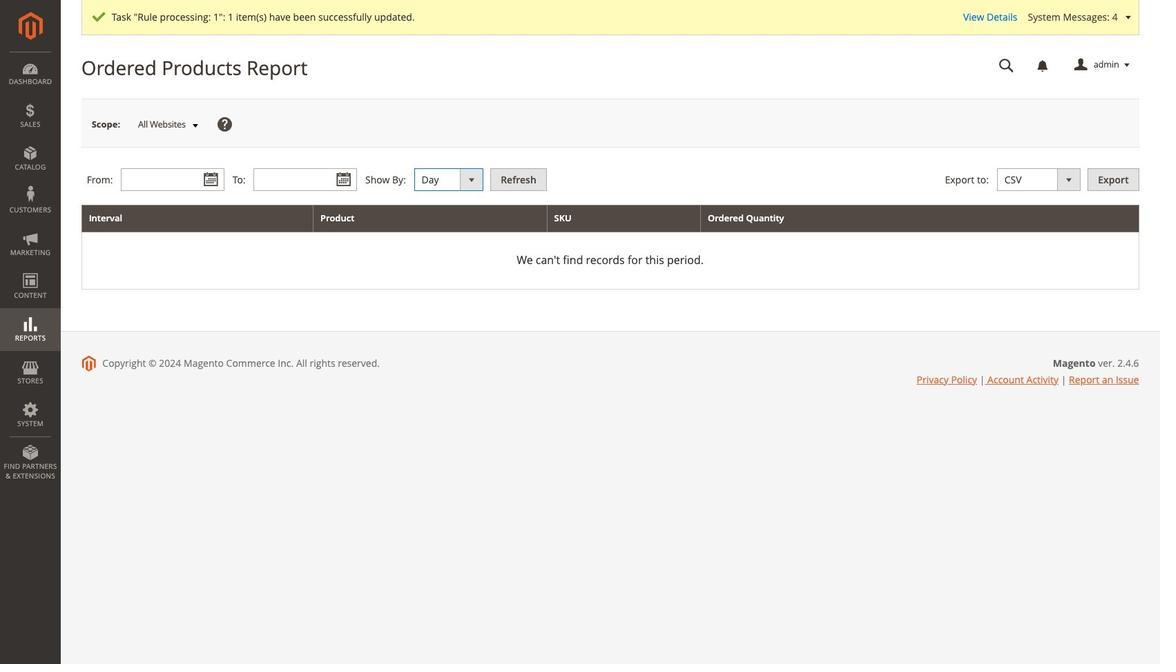 Task type: locate. For each thing, give the bounding box(es) containing it.
magento admin panel image
[[18, 12, 42, 40]]

None text field
[[989, 53, 1024, 77], [121, 169, 225, 191], [989, 53, 1024, 77], [121, 169, 225, 191]]

menu bar
[[0, 52, 61, 488]]

None text field
[[254, 169, 357, 191]]



